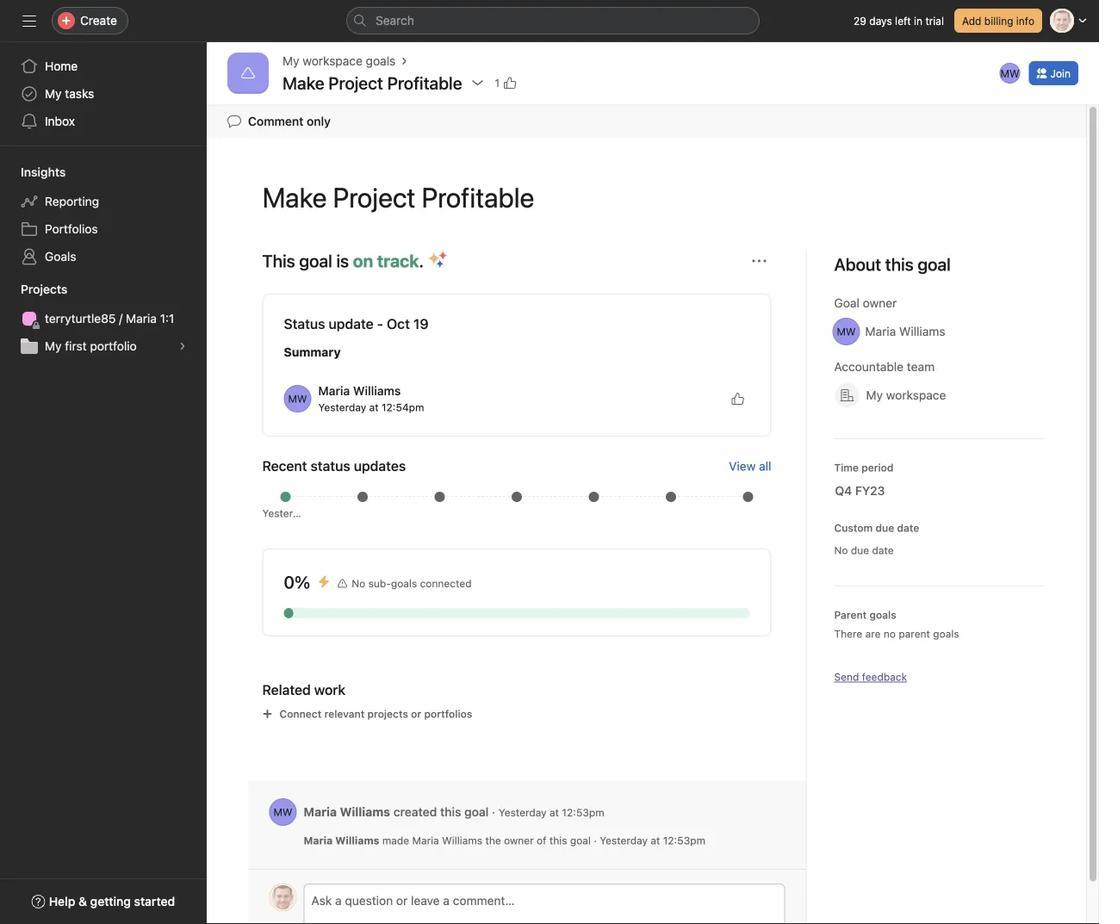 Task type: vqa. For each thing, say whether or not it's contained in the screenshot.
Mark complete image related to fifth Mark complete option from the bottom
no



Task type: locate. For each thing, give the bounding box(es) containing it.
0 vertical spatial 12:53pm
[[562, 807, 605, 819]]

maria williams link inside latest status update element
[[318, 384, 401, 398]]

1 horizontal spatial ·
[[594, 835, 597, 847]]

mw button left join button
[[998, 61, 1022, 85]]

at
[[369, 402, 379, 414], [550, 807, 559, 819], [651, 835, 660, 847]]

no
[[835, 545, 848, 557], [352, 578, 366, 590]]

· right of
[[594, 835, 597, 847]]

home link
[[10, 53, 196, 80]]

maria williams
[[866, 324, 946, 339]]

workspace up only
[[303, 54, 363, 68]]

maria for maria williams yesterday at 12:54pm
[[318, 384, 350, 398]]

1 vertical spatial this
[[550, 835, 568, 847]]

0 horizontal spatial at
[[369, 402, 379, 414]]

projects
[[368, 708, 408, 720]]

projects button
[[0, 281, 68, 298]]

1 horizontal spatial owner
[[863, 296, 897, 310]]

1 vertical spatial ·
[[594, 835, 597, 847]]

my inside 'global' element
[[45, 87, 62, 101]]

help & getting started
[[49, 895, 175, 909]]

q4 fy23 button
[[824, 476, 914, 507]]

period
[[862, 462, 894, 474]]

date down custom due date
[[873, 545, 894, 557]]

goals right parent
[[934, 628, 960, 640]]

my inside dropdown button
[[867, 388, 883, 402]]

create button
[[52, 7, 128, 34]]

this right created
[[440, 805, 461, 819]]

goals link
[[10, 243, 196, 271]]

send feedback link
[[835, 670, 908, 685]]

trial
[[926, 15, 944, 27]]

0 vertical spatial mw button
[[998, 61, 1022, 85]]

maria inside 'maria williams yesterday at 12:54pm'
[[318, 384, 350, 398]]

no down custom
[[835, 545, 848, 557]]

there
[[835, 628, 863, 640]]

custom due date
[[835, 522, 920, 534]]

williams left made
[[335, 835, 380, 847]]

project profitable down my workspace goals link
[[329, 72, 462, 93]]

make project profitable up track
[[262, 181, 535, 214]]

join button
[[1029, 61, 1079, 85]]

date down 'q4 fy23' dropdown button
[[898, 522, 920, 534]]

29
[[854, 15, 867, 27]]

date
[[898, 522, 920, 534], [873, 545, 894, 557]]

mw down summary on the left
[[288, 393, 307, 405]]

maria williams yesterday at 12:54pm
[[318, 384, 424, 414]]

1 vertical spatial no
[[352, 578, 366, 590]]

maria for maria williams created this goal · yesterday at 12:53pm
[[304, 805, 337, 819]]

tt
[[277, 892, 290, 904]]

0 vertical spatial due
[[876, 522, 895, 534]]

0 vertical spatial owner
[[863, 296, 897, 310]]

billing
[[985, 15, 1014, 27]]

williams down maria williams created this goal · yesterday at 12:53pm
[[442, 835, 483, 847]]

0 horizontal spatial no
[[352, 578, 366, 590]]

2 vertical spatial at
[[651, 835, 660, 847]]

make
[[283, 72, 325, 93], [262, 181, 327, 214]]

comment
[[248, 114, 304, 128]]

about this goal
[[835, 254, 951, 274]]

due up no due date
[[876, 522, 895, 534]]

1 vertical spatial at
[[550, 807, 559, 819]]

maria williams created this goal · yesterday at 12:53pm
[[304, 805, 605, 819]]

my for my first portfolio
[[45, 339, 62, 353]]

add billing info
[[963, 15, 1035, 27]]

1 vertical spatial maria williams link
[[304, 805, 390, 819]]

1 horizontal spatial mw button
[[998, 61, 1022, 85]]

1 horizontal spatial date
[[898, 522, 920, 534]]

1 vertical spatial mw button
[[269, 799, 297, 826]]

help & getting started button
[[20, 887, 186, 918]]

0 vertical spatial goal
[[299, 251, 332, 271]]

maria williams link up made
[[304, 805, 390, 819]]

williams up made
[[340, 805, 390, 819]]

recent
[[262, 458, 307, 474]]

12:53pm
[[562, 807, 605, 819], [663, 835, 706, 847]]

in
[[914, 15, 923, 27]]

no due date
[[835, 545, 894, 557]]

request status update image
[[753, 254, 767, 268]]

my down accountable
[[867, 388, 883, 402]]

terryturtle85 / maria 1:1 link
[[10, 305, 196, 333]]

1 vertical spatial owner
[[504, 835, 534, 847]]

no for time period
[[835, 545, 848, 557]]

show options image
[[471, 76, 485, 90]]

12:53pm inside maria williams created this goal · yesterday at 12:53pm
[[562, 807, 605, 819]]

project profitable
[[329, 72, 462, 93], [333, 181, 535, 214]]

due down custom
[[851, 545, 870, 557]]

mw down goal
[[837, 326, 856, 338]]

no left the sub-
[[352, 578, 366, 590]]

0 horizontal spatial 12:53pm
[[562, 807, 605, 819]]

my up comment only
[[283, 54, 300, 68]]

0 horizontal spatial date
[[873, 545, 894, 557]]

goal right of
[[570, 835, 591, 847]]

0 horizontal spatial owner
[[504, 835, 534, 847]]

yesterday down recent
[[262, 508, 310, 520]]

my tasks
[[45, 87, 94, 101]]

/
[[119, 312, 123, 326]]

status updates
[[311, 458, 406, 474]]

make project profitable down my workspace goals link
[[283, 72, 462, 93]]

1 horizontal spatial goal
[[465, 805, 489, 819]]

0 vertical spatial project profitable
[[329, 72, 462, 93]]

my for my workspace goals
[[283, 54, 300, 68]]

maria williams link for created
[[304, 805, 390, 819]]

maria williams link left made
[[304, 835, 380, 847]]

1 vertical spatial due
[[851, 545, 870, 557]]

0 vertical spatial no
[[835, 545, 848, 557]]

workspace down "team"
[[887, 388, 947, 402]]

is
[[336, 251, 349, 271]]

1:1
[[160, 312, 174, 326]]

tasks
[[65, 87, 94, 101]]

0 horizontal spatial mw button
[[269, 799, 297, 826]]

view
[[729, 459, 756, 473]]

join
[[1051, 67, 1071, 79]]

0 vertical spatial workspace
[[303, 54, 363, 68]]

maria williams link up 12:54pm
[[318, 384, 401, 398]]

relevant
[[325, 708, 365, 720]]

0 horizontal spatial workspace
[[303, 54, 363, 68]]

project profitable up .
[[333, 181, 535, 214]]

williams for maria williams made maria williams the owner of this goal · yesterday at 12:53pm
[[335, 835, 380, 847]]

comment only
[[248, 114, 331, 128]]

at inside 'maria williams yesterday at 12:54pm'
[[369, 402, 379, 414]]

due for no
[[851, 545, 870, 557]]

goal up the
[[465, 805, 489, 819]]

my first portfolio
[[45, 339, 137, 353]]

goal
[[299, 251, 332, 271], [465, 805, 489, 819], [570, 835, 591, 847]]

this
[[440, 805, 461, 819], [550, 835, 568, 847]]

0 horizontal spatial ·
[[492, 805, 496, 819]]

1 vertical spatial make
[[262, 181, 327, 214]]

my left first
[[45, 339, 62, 353]]

portfolio
[[90, 339, 137, 353]]

maria for maria williams
[[866, 324, 896, 339]]

are
[[866, 628, 881, 640]]

q4
[[835, 484, 853, 498]]

reporting
[[45, 194, 99, 209]]

· up the
[[492, 805, 496, 819]]

my workspace goals
[[283, 54, 396, 68]]

terryturtle85
[[45, 312, 116, 326]]

mw button up 'tt' button
[[269, 799, 297, 826]]

workspace inside my workspace goals link
[[303, 54, 363, 68]]

goals down search
[[366, 54, 396, 68]]

williams up "team"
[[900, 324, 946, 339]]

yesterday up the maria williams made maria williams the owner of this goal · yesterday at 12:53pm on the bottom
[[499, 807, 547, 819]]

team
[[907, 360, 935, 374]]

mw button
[[998, 61, 1022, 85], [269, 799, 297, 826]]

2 vertical spatial goal
[[570, 835, 591, 847]]

send feedback
[[835, 671, 908, 683]]

1 vertical spatial project profitable
[[333, 181, 535, 214]]

1 vertical spatial date
[[873, 545, 894, 557]]

1 horizontal spatial due
[[876, 522, 895, 534]]

goal owner
[[835, 296, 897, 310]]

my inside projects element
[[45, 339, 62, 353]]

mw inside latest status update element
[[288, 393, 307, 405]]

1 horizontal spatial workspace
[[887, 388, 947, 402]]

make up comment only
[[283, 72, 325, 93]]

make up this
[[262, 181, 327, 214]]

williams up 12:54pm
[[353, 384, 401, 398]]

1 vertical spatial workspace
[[887, 388, 947, 402]]

insights button
[[0, 164, 66, 181]]

1 horizontal spatial at
[[550, 807, 559, 819]]

0 vertical spatial maria williams link
[[318, 384, 401, 398]]

days
[[870, 15, 893, 27]]

williams
[[900, 324, 946, 339], [353, 384, 401, 398], [340, 805, 390, 819], [335, 835, 380, 847], [442, 835, 483, 847]]

0 horizontal spatial this
[[440, 805, 461, 819]]

this right of
[[550, 835, 568, 847]]

0 horizontal spatial due
[[851, 545, 870, 557]]

goal left is
[[299, 251, 332, 271]]

workspace
[[303, 54, 363, 68], [887, 388, 947, 402]]

related work
[[262, 682, 346, 698]]

goals
[[366, 54, 396, 68], [391, 578, 417, 590], [870, 609, 897, 621], [934, 628, 960, 640]]

owner left of
[[504, 835, 534, 847]]

date for no due date
[[873, 545, 894, 557]]

first
[[65, 339, 87, 353]]

1 vertical spatial 12:53pm
[[663, 835, 706, 847]]

0 vertical spatial at
[[369, 402, 379, 414]]

owner
[[863, 296, 897, 310], [504, 835, 534, 847]]

my left tasks
[[45, 87, 62, 101]]

0 vertical spatial date
[[898, 522, 920, 534]]

williams inside 'maria williams yesterday at 12:54pm'
[[353, 384, 401, 398]]

see details, my first portfolio image
[[178, 341, 188, 352]]

1 horizontal spatial 12:53pm
[[663, 835, 706, 847]]

1 button
[[490, 71, 522, 95]]

1 horizontal spatial no
[[835, 545, 848, 557]]

owner right goal
[[863, 296, 897, 310]]

workspace inside my workspace dropdown button
[[887, 388, 947, 402]]

terryturtle85 / maria 1:1
[[45, 312, 174, 326]]

connect
[[280, 708, 322, 720]]

0 vertical spatial make project profitable
[[283, 72, 462, 93]]

maria williams link
[[318, 384, 401, 398], [304, 805, 390, 819], [304, 835, 380, 847]]

feedback
[[862, 671, 908, 683]]

1 vertical spatial goal
[[465, 805, 489, 819]]

add
[[963, 15, 982, 27]]

yesterday inside 'maria williams yesterday at 12:54pm'
[[318, 402, 366, 414]]

make project profitable
[[283, 72, 462, 93], [262, 181, 535, 214]]

yesterday up recent status updates
[[318, 402, 366, 414]]

search list box
[[346, 7, 760, 34]]



Task type: describe. For each thing, give the bounding box(es) containing it.
fy23
[[856, 484, 885, 498]]

workspace for my workspace goals
[[303, 54, 363, 68]]

portfolios
[[45, 222, 98, 236]]

2 horizontal spatial at
[[651, 835, 660, 847]]

&
[[78, 895, 87, 909]]

add billing info button
[[955, 9, 1043, 33]]

1 horizontal spatial this
[[550, 835, 568, 847]]

parent
[[835, 609, 867, 621]]

my tasks link
[[10, 80, 196, 108]]

all
[[759, 459, 772, 473]]

projects
[[21, 282, 68, 296]]

no for 0%
[[352, 578, 366, 590]]

maria williams made maria williams the owner of this goal · yesterday at 12:53pm
[[304, 835, 706, 847]]

yesterday inside maria williams created this goal · yesterday at 12:53pm
[[499, 807, 547, 819]]

connect relevant projects or portfolios
[[280, 708, 473, 720]]

only
[[307, 114, 331, 128]]

this goal
[[886, 254, 951, 274]]

my workspace
[[867, 388, 947, 402]]

info
[[1017, 15, 1035, 27]]

recent status updates
[[262, 458, 406, 474]]

mw up tt
[[274, 807, 293, 819]]

status
[[284, 316, 325, 332]]

projects element
[[0, 274, 207, 364]]

insights
[[21, 165, 66, 179]]

track
[[377, 251, 419, 271]]

portfolios link
[[10, 215, 196, 243]]

search button
[[346, 7, 760, 34]]

no sub-goals connected
[[352, 578, 472, 590]]

help
[[49, 895, 75, 909]]

my for my workspace
[[867, 388, 883, 402]]

the
[[486, 835, 501, 847]]

due for custom
[[876, 522, 895, 534]]

maria for maria williams made maria williams the owner of this goal · yesterday at 12:53pm
[[304, 835, 333, 847]]

about
[[835, 254, 882, 274]]

.
[[419, 251, 424, 271]]

goal
[[835, 296, 860, 310]]

sub-
[[368, 578, 391, 590]]

left
[[895, 15, 911, 27]]

goals
[[45, 249, 76, 264]]

accountable team
[[835, 360, 935, 374]]

2 vertical spatial maria williams link
[[304, 835, 380, 847]]

inbox link
[[10, 108, 196, 135]]

williams for maria williams yesterday at 12:54pm
[[353, 384, 401, 398]]

parent goals there are no parent goals
[[835, 609, 960, 640]]

goals up no
[[870, 609, 897, 621]]

connected
[[420, 578, 472, 590]]

2 horizontal spatial goal
[[570, 835, 591, 847]]

connect relevant projects or portfolios button
[[255, 702, 480, 726]]

0 vertical spatial this
[[440, 805, 461, 819]]

my workspace goals link
[[283, 52, 396, 71]]

time
[[835, 462, 859, 474]]

date for custom due date
[[898, 522, 920, 534]]

workspace for my workspace
[[887, 388, 947, 402]]

1 vertical spatial make project profitable
[[262, 181, 535, 214]]

inbox
[[45, 114, 75, 128]]

no
[[884, 628, 896, 640]]

q4 fy23
[[835, 484, 885, 498]]

goals left connected
[[391, 578, 417, 590]]

insights element
[[0, 157, 207, 274]]

global element
[[0, 42, 207, 146]]

1
[[495, 77, 500, 89]]

on
[[353, 251, 373, 271]]

my for my tasks
[[45, 87, 62, 101]]

maria williams link for yesterday
[[318, 384, 401, 398]]

0 likes. click to like this task image
[[731, 392, 745, 406]]

at inside maria williams created this goal · yesterday at 12:53pm
[[550, 807, 559, 819]]

create
[[80, 13, 117, 28]]

yesterday right of
[[600, 835, 648, 847]]

summary
[[284, 345, 341, 359]]

search
[[376, 13, 414, 28]]

made
[[382, 835, 409, 847]]

tt button
[[269, 884, 297, 912]]

of
[[537, 835, 547, 847]]

send
[[835, 671, 860, 683]]

this goal is on track .
[[262, 251, 424, 271]]

mw left join button
[[1001, 67, 1020, 79]]

0 vertical spatial make
[[283, 72, 325, 93]]

maria inside terryturtle85 / maria 1:1 link
[[126, 312, 157, 326]]

parent
[[899, 628, 931, 640]]

hide sidebar image
[[22, 14, 36, 28]]

0 vertical spatial ·
[[492, 805, 496, 819]]

status update - oct 19
[[284, 316, 429, 332]]

created
[[394, 805, 437, 819]]

0 horizontal spatial goal
[[299, 251, 332, 271]]

williams for maria williams created this goal · yesterday at 12:53pm
[[340, 805, 390, 819]]

view all button
[[729, 459, 772, 473]]

reporting link
[[10, 188, 196, 215]]

my workspace button
[[828, 380, 954, 411]]

12:54pm
[[382, 402, 424, 414]]

home
[[45, 59, 78, 73]]

or
[[411, 708, 422, 720]]

29 days left in trial
[[854, 15, 944, 27]]

-
[[377, 316, 384, 332]]

oct 19
[[387, 316, 429, 332]]

latest status update element
[[262, 294, 772, 437]]

getting
[[90, 895, 131, 909]]

williams for maria williams
[[900, 324, 946, 339]]

portfolios
[[424, 708, 473, 720]]



